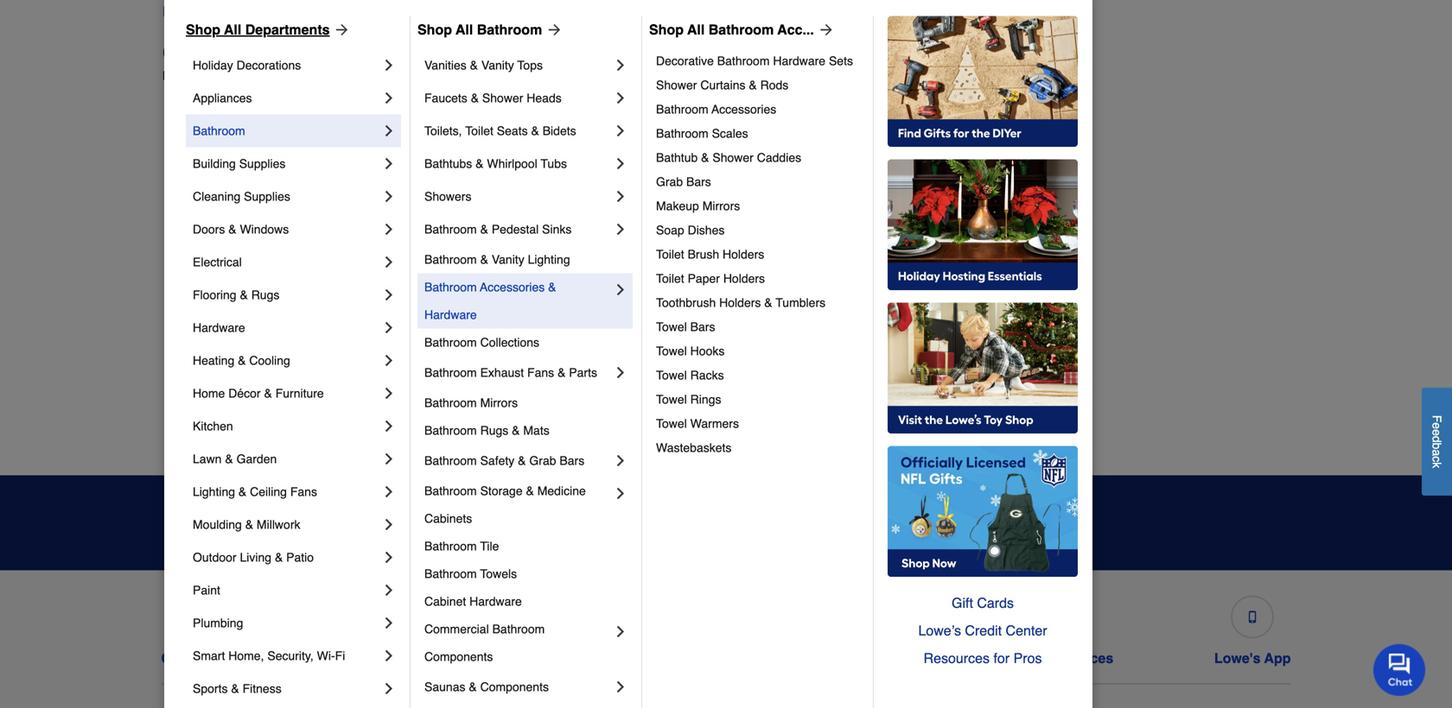 Task type: locate. For each thing, give the bounding box(es) containing it.
faucets
[[424, 91, 468, 105]]

chevron right image for bathroom storage & medicine cabinets
[[612, 485, 629, 503]]

0 vertical spatial east
[[176, 296, 201, 310]]

1 vertical spatial mirrors
[[480, 396, 518, 410]]

chevron right image for bathroom safety & grab bars
[[612, 452, 629, 470]]

east for east rutherford
[[176, 331, 201, 344]]

0 vertical spatial components
[[424, 650, 493, 664]]

& right safety
[[518, 454, 526, 468]]

grab
[[656, 175, 683, 189], [529, 454, 556, 468]]

brunswick
[[204, 296, 259, 310]]

bathroom inside shop all bathroom acc... link
[[709, 22, 774, 38]]

chat invite button image
[[1374, 644, 1426, 697]]

0 horizontal spatial jersey
[[282, 69, 318, 82]]

& right storage
[[526, 484, 534, 498]]

0 vertical spatial fans
[[527, 366, 554, 380]]

1 all from the left
[[224, 22, 241, 38]]

towels
[[480, 567, 517, 581]]

1 horizontal spatial gift cards
[[952, 596, 1014, 612]]

east brunswick
[[176, 296, 259, 310]]

0 horizontal spatial rugs
[[251, 288, 280, 302]]

arrow right image inside shop all departments "link"
[[330, 21, 351, 38]]

vanity left tops
[[481, 58, 514, 72]]

1 vertical spatial gift
[[808, 651, 832, 667]]

2 horizontal spatial all
[[687, 22, 705, 38]]

chevron right image for saunas & components
[[612, 679, 629, 696]]

safety
[[480, 454, 515, 468]]

0 vertical spatial rugs
[[251, 288, 280, 302]]

grab down the mats on the left bottom
[[529, 454, 556, 468]]

shower for faucets & shower heads
[[482, 91, 523, 105]]

0 horizontal spatial accessories
[[480, 280, 545, 294]]

0 horizontal spatial cards
[[836, 651, 875, 667]]

1 vertical spatial rugs
[[480, 424, 509, 438]]

towel down toothbrush
[[656, 320, 687, 334]]

arrow right image inside the shop all bathroom link
[[542, 21, 563, 38]]

toms river link
[[1022, 294, 1082, 312]]

holders down toilet paper holders link
[[719, 296, 761, 310]]

bathroom for bathroom storage & medicine cabinets
[[424, 484, 477, 498]]

bars for grab bars
[[686, 175, 711, 189]]

1 vertical spatial holders
[[723, 272, 765, 286]]

cabinet hardware
[[424, 595, 522, 609]]

morris plains
[[740, 262, 810, 275]]

0 horizontal spatial center
[[660, 651, 704, 667]]

shower down decorative
[[656, 78, 697, 92]]

patio
[[286, 551, 314, 565]]

shop inside "link"
[[186, 22, 220, 38]]

shower up 'toilets, toilet seats & bidets'
[[482, 91, 523, 105]]

gift cards
[[952, 596, 1014, 612], [808, 651, 875, 667]]

2 horizontal spatial lowe's
[[1215, 651, 1261, 667]]

& down bathroom scales
[[701, 151, 709, 165]]

& right vanities
[[470, 58, 478, 72]]

bathroom & pedestal sinks link
[[424, 213, 612, 246]]

collections
[[480, 336, 540, 350]]

all up vanities
[[456, 22, 473, 38]]

& right the sports
[[231, 682, 239, 696]]

chevron right image for doors & windows
[[380, 221, 398, 238]]

bathroom inside 'bathroom mirrors' link
[[424, 396, 477, 410]]

lighting down sinks
[[528, 253, 570, 267]]

lighting
[[528, 253, 570, 267], [193, 485, 235, 499]]

& inside sports & fitness link
[[231, 682, 239, 696]]

1 horizontal spatial credit
[[965, 623, 1002, 639]]

toilets, toilet seats & bidets link
[[424, 114, 612, 147]]

e up d
[[1430, 423, 1444, 430]]

bathroom down cabinets
[[424, 540, 477, 554]]

hardware down east brunswick link
[[193, 321, 245, 335]]

0 horizontal spatial gift
[[808, 651, 832, 667]]

shower inside "link"
[[482, 91, 523, 105]]

towel for towel rings
[[656, 393, 687, 407]]

& right saunas
[[469, 681, 477, 695]]

& left ceiling
[[239, 485, 247, 499]]

racks
[[690, 369, 724, 382]]

brick
[[176, 158, 203, 172]]

components inside commercial bathroom components
[[424, 650, 493, 664]]

1 vertical spatial bars
[[690, 320, 715, 334]]

lowe's app
[[1215, 651, 1291, 667]]

holders inside the toothbrush holders & tumblers link
[[719, 296, 761, 310]]

0 horizontal spatial mirrors
[[480, 396, 518, 410]]

& right us
[[238, 651, 248, 667]]

building
[[193, 157, 236, 171]]

1 horizontal spatial accessories
[[712, 102, 777, 116]]

east down 'deptford'
[[176, 296, 201, 310]]

0 vertical spatial supplies
[[239, 157, 286, 171]]

hardware down acc...
[[773, 54, 826, 68]]

towel up the towel rings
[[656, 369, 687, 382]]

f e e d b a c k
[[1430, 416, 1444, 469]]

chevron right image
[[380, 89, 398, 107], [612, 89, 629, 107], [380, 122, 398, 140], [612, 155, 629, 172], [380, 188, 398, 205], [612, 188, 629, 205], [380, 221, 398, 238], [612, 221, 629, 238], [380, 286, 398, 304], [380, 484, 398, 501], [380, 516, 398, 534], [380, 549, 398, 567], [380, 582, 398, 599], [380, 615, 398, 632], [380, 648, 398, 665], [380, 681, 398, 698]]

bathroom inside bathroom rugs & mats link
[[424, 424, 477, 438]]

1 vertical spatial east
[[176, 331, 201, 344]]

bathroom up "bathtub"
[[656, 127, 709, 140]]

0 horizontal spatial arrow right image
[[330, 21, 351, 38]]

0 horizontal spatial lowe's
[[163, 69, 200, 82]]

3 towel from the top
[[656, 369, 687, 382]]

1 vertical spatial lighting
[[193, 485, 235, 499]]

chevron right image for heating & cooling
[[380, 352, 398, 369]]

arrow right image up holiday decorations link
[[330, 21, 351, 38]]

mirrors for makeup mirrors
[[703, 199, 740, 213]]

1 vertical spatial center
[[660, 651, 704, 667]]

howell
[[458, 296, 495, 310]]

cleaning
[[193, 190, 241, 204]]

0 horizontal spatial shop
[[186, 22, 220, 38]]

bathroom inside bathroom tile link
[[424, 540, 477, 554]]

toilet left seats
[[465, 124, 494, 138]]

toilet down soap
[[656, 248, 684, 261]]

bathroom down cabinet hardware link
[[492, 623, 545, 637]]

bathroom inside bathroom link
[[193, 124, 245, 138]]

shower for bathtub & shower caddies
[[713, 151, 754, 165]]

a up 'k'
[[1430, 450, 1444, 457]]

bathroom inside bathroom collections link
[[424, 336, 477, 350]]

2 vertical spatial jersey
[[458, 331, 494, 344]]

all for shop all bathroom acc...
[[687, 22, 705, 38]]

dishes
[[688, 223, 725, 237]]

fitness
[[243, 682, 282, 696]]

2 vertical spatial bars
[[560, 454, 585, 468]]

toilet paper holders link
[[656, 267, 861, 291]]

a
[[196, 3, 203, 19], [1430, 450, 1444, 457]]

jersey up vanities
[[404, 3, 445, 19]]

hardware inside "link"
[[773, 54, 826, 68]]

& inside contact us & faq link
[[238, 651, 248, 667]]

& left parts
[[558, 366, 566, 380]]

bathroom up bathroom mirrors in the bottom of the page
[[424, 366, 477, 380]]

1 vertical spatial credit
[[616, 651, 656, 667]]

3 shop from the left
[[649, 22, 684, 38]]

lowe's inside lowe's credit center link
[[566, 651, 612, 667]]

& right bathtubs
[[476, 157, 484, 171]]

toilet for toilet paper holders
[[656, 272, 684, 286]]

bars up medicine
[[560, 454, 585, 468]]

1 vertical spatial accessories
[[480, 280, 545, 294]]

bathroom inside bathroom towels link
[[424, 567, 477, 581]]

mirrors up 'dishes'
[[703, 199, 740, 213]]

shop for shop all bathroom acc...
[[649, 22, 684, 38]]

towel down towel racks
[[656, 393, 687, 407]]

fans
[[527, 366, 554, 380], [290, 485, 317, 499]]

chevron right image for electrical
[[380, 254, 398, 271]]

arrow right image up tops
[[542, 21, 563, 38]]

shop for shop all departments
[[186, 22, 220, 38]]

new inside "city directory lowe's stores in new jersey"
[[254, 69, 279, 82]]

1 horizontal spatial lowe's
[[566, 651, 612, 667]]

paint
[[193, 584, 220, 598]]

saunas & components link
[[424, 671, 612, 704]]

0 vertical spatial gift
[[952, 596, 973, 612]]

0 vertical spatial new
[[373, 3, 400, 19]]

accessories up scales
[[712, 102, 777, 116]]

grab down "bathtub"
[[656, 175, 683, 189]]

order status
[[381, 651, 465, 667]]

bathroom inside bathroom accessories & hardware
[[424, 280, 477, 294]]

0 vertical spatial holders
[[723, 248, 764, 261]]

& inside the home décor & furniture link
[[264, 387, 272, 401]]

bathroom for bathroom tile
[[424, 540, 477, 554]]

installation
[[980, 651, 1053, 667]]

lawnside link
[[458, 364, 509, 381]]

mirrors up bathroom rugs & mats
[[480, 396, 518, 410]]

4 towel from the top
[[656, 393, 687, 407]]

center for lowe's credit center
[[660, 651, 704, 667]]

shop all bathroom
[[418, 22, 542, 38]]

holders up toothbrush holders & tumblers
[[723, 272, 765, 286]]

jersey city link
[[458, 329, 518, 346]]

chevron right image for moulding & millwork
[[380, 516, 398, 534]]

manahawkin link
[[458, 433, 526, 450]]

in
[[242, 69, 251, 82]]

shop down find a store
[[186, 22, 220, 38]]

bathroom rugs & mats link
[[424, 417, 629, 445]]

0 horizontal spatial new
[[254, 69, 279, 82]]

chevron right image for home décor & furniture
[[380, 385, 398, 402]]

1 vertical spatial vanity
[[492, 253, 524, 267]]

& left patio
[[275, 551, 283, 565]]

shower down scales
[[713, 151, 754, 165]]

0 vertical spatial city
[[163, 41, 202, 65]]

e up b
[[1430, 430, 1444, 436]]

bathroom up cabinet on the bottom of the page
[[424, 567, 477, 581]]

lowe's up saunas & components link
[[566, 651, 612, 667]]

east up 'heating'
[[176, 331, 201, 344]]

2 arrow right image from the left
[[542, 21, 563, 38]]

1 horizontal spatial city
[[497, 331, 518, 344]]

sicklerville
[[1022, 262, 1079, 275]]

bars up makeup mirrors
[[686, 175, 711, 189]]

bathroom safety & grab bars link
[[424, 445, 612, 478]]

decorative
[[656, 54, 714, 68]]

app
[[1264, 651, 1291, 667]]

bathroom exhaust fans & parts
[[424, 366, 597, 380]]

& right doors
[[228, 223, 237, 236]]

soap
[[656, 223, 684, 237]]

bathroom inside bathroom safety & grab bars "link"
[[424, 454, 477, 468]]

turnersville link
[[1022, 329, 1084, 346]]

fans up 'bathroom mirrors' link
[[527, 366, 554, 380]]

0 horizontal spatial all
[[224, 22, 241, 38]]

& inside vanities & vanity tops link
[[470, 58, 478, 72]]

supplies up cleaning supplies
[[239, 157, 286, 171]]

towel for towel racks
[[656, 369, 687, 382]]

lowe's left app
[[1215, 651, 1261, 667]]

makeup mirrors link
[[656, 194, 861, 218]]

1 towel from the top
[[656, 320, 687, 334]]

bathroom down manahawkin link
[[424, 454, 477, 468]]

bathroom towels link
[[424, 561, 629, 588]]

bathroom down showers
[[424, 223, 477, 236]]

vanity for lighting
[[492, 253, 524, 267]]

2 all from the left
[[456, 22, 473, 38]]

2 horizontal spatial shop
[[649, 22, 684, 38]]

& down the 'hillsborough'
[[480, 253, 488, 267]]

east for east brunswick
[[176, 296, 201, 310]]

bathroom down lawnside
[[424, 396, 477, 410]]

& inside heating & cooling link
[[238, 354, 246, 368]]

accessories
[[712, 102, 777, 116], [480, 280, 545, 294]]

find a store
[[163, 3, 242, 19]]

2 vertical spatial holders
[[719, 296, 761, 310]]

1 horizontal spatial new
[[373, 3, 400, 19]]

all inside "link"
[[224, 22, 241, 38]]

shop up decorative
[[649, 22, 684, 38]]

visit the lowe's toy shop. image
[[888, 303, 1078, 434]]

1 horizontal spatial arrow right image
[[542, 21, 563, 38]]

& down bathroom & vanity lighting link
[[548, 280, 556, 294]]

arrow right image for shop all bathroom
[[542, 21, 563, 38]]

1 vertical spatial cards
[[836, 651, 875, 667]]

bathroom down appliances
[[193, 124, 245, 138]]

2 horizontal spatial shower
[[713, 151, 754, 165]]

1 vertical spatial gift cards
[[808, 651, 875, 667]]

bathroom inside the bathroom exhaust fans & parts link
[[424, 366, 477, 380]]

1 horizontal spatial rugs
[[480, 424, 509, 438]]

bathroom up howell link
[[424, 280, 477, 294]]

towel warmers
[[656, 417, 739, 431]]

bathroom down hillsborough link
[[424, 253, 477, 267]]

lighting up 'moulding'
[[193, 485, 235, 499]]

chevron right image for commercial bathroom components
[[612, 624, 629, 641]]

bathroom link
[[193, 114, 380, 147]]

& up towel bars link
[[764, 296, 773, 310]]

shop down new jersey
[[418, 22, 452, 38]]

0 vertical spatial toilet
[[465, 124, 494, 138]]

bathroom for bathroom towels
[[424, 567, 477, 581]]

east rutherford
[[176, 331, 261, 344]]

find gifts for the diyer. image
[[888, 16, 1078, 147]]

0 vertical spatial cards
[[977, 596, 1014, 612]]

chevron right image for bathtubs & whirlpool tubs
[[612, 155, 629, 172]]

0 vertical spatial accessories
[[712, 102, 777, 116]]

2 towel from the top
[[656, 344, 687, 358]]

hardware up "bathroom collections"
[[424, 308, 477, 322]]

up
[[1018, 515, 1036, 531]]

1 arrow right image from the left
[[330, 21, 351, 38]]

all down store
[[224, 22, 241, 38]]

rugs down 'electrical' link
[[251, 288, 280, 302]]

bathroom inside bathroom & vanity lighting link
[[424, 253, 477, 267]]

chevron right image
[[380, 57, 398, 74], [612, 57, 629, 74], [612, 122, 629, 140], [380, 155, 398, 172], [380, 254, 398, 271], [612, 281, 629, 299], [380, 319, 398, 337], [380, 352, 398, 369], [612, 364, 629, 382], [380, 385, 398, 402], [380, 418, 398, 435], [380, 451, 398, 468], [612, 452, 629, 470], [612, 485, 629, 503], [612, 624, 629, 641], [612, 679, 629, 696]]

& left the mats on the left bottom
[[512, 424, 520, 438]]

soap dishes
[[656, 223, 725, 237]]

bathroom for bathroom & vanity lighting
[[424, 253, 477, 267]]

towel down the towel bars
[[656, 344, 687, 358]]

0 vertical spatial center
[[1006, 623, 1047, 639]]

lowe's credit center link
[[888, 618, 1078, 645]]

bathroom for bathroom accessories & hardware
[[424, 280, 477, 294]]

acc...
[[778, 22, 814, 38]]

sign
[[984, 515, 1014, 531]]

doors
[[193, 223, 225, 236]]

& right seats
[[531, 124, 539, 138]]

all up decorative
[[687, 22, 705, 38]]

egg harbor township link
[[176, 398, 292, 415]]

1 horizontal spatial shop
[[418, 22, 452, 38]]

bayonne
[[176, 123, 224, 137]]

0 vertical spatial grab
[[656, 175, 683, 189]]

1 vertical spatial components
[[480, 681, 549, 695]]

1 vertical spatial city
[[497, 331, 518, 344]]

officially licensed n f l gifts. shop now. image
[[888, 446, 1078, 578]]

components down commercial bathroom components link
[[480, 681, 549, 695]]

rugs down lumberton link
[[480, 424, 509, 438]]

& down rutherford
[[238, 354, 246, 368]]

bathroom for bathroom & pedestal sinks
[[424, 223, 477, 236]]

lowe's inside lowe's app link
[[1215, 651, 1261, 667]]

arrow right image for shop all departments
[[330, 21, 351, 38]]

bathroom down bathroom mirrors in the bottom of the page
[[424, 424, 477, 438]]

bathroom up vanities & vanity tops link
[[477, 22, 542, 38]]

& inside flooring & rugs link
[[240, 288, 248, 302]]

bathroom up cabinets
[[424, 484, 477, 498]]

0 horizontal spatial credit
[[616, 651, 656, 667]]

1 horizontal spatial a
[[1430, 450, 1444, 457]]

bathroom & pedestal sinks
[[424, 223, 572, 236]]

bathroom for bathroom collections
[[424, 336, 477, 350]]

pickup image
[[417, 612, 429, 624]]

toilet up toothbrush
[[656, 272, 684, 286]]

heating & cooling
[[193, 354, 290, 368]]

a right 'find'
[[196, 3, 203, 19]]

& inside "faucets & shower heads" "link"
[[471, 91, 479, 105]]

bathroom up decorative bathroom hardware sets
[[709, 22, 774, 38]]

jersey inside button
[[404, 3, 445, 19]]

0 vertical spatial jersey
[[404, 3, 445, 19]]

egg
[[176, 400, 198, 414]]

& right faucets
[[471, 91, 479, 105]]

hardware inside bathroom accessories & hardware
[[424, 308, 477, 322]]

2 vertical spatial toilet
[[656, 272, 684, 286]]

chevron right image for lighting & ceiling fans
[[380, 484, 398, 501]]

princeton link
[[1022, 156, 1073, 173]]

vanity down the 'hillsborough'
[[492, 253, 524, 267]]

1 vertical spatial grab
[[529, 454, 556, 468]]

0 vertical spatial credit
[[965, 623, 1002, 639]]

bars up hooks
[[690, 320, 715, 334]]

bathroom up bathroom scales
[[656, 102, 709, 116]]

chevron right image for flooring & rugs
[[380, 286, 398, 304]]

chevron right image for vanities & vanity tops
[[612, 57, 629, 74]]

chevron right image for lawn & garden
[[380, 451, 398, 468]]

jersey inside "city directory lowe's stores in new jersey"
[[282, 69, 318, 82]]

2 east from the top
[[176, 331, 201, 344]]

hackettstown
[[458, 158, 531, 172]]

1 vertical spatial new
[[254, 69, 279, 82]]

grab inside "link"
[[529, 454, 556, 468]]

towel bars link
[[656, 315, 861, 339]]

0 horizontal spatial shower
[[482, 91, 523, 105]]

3 all from the left
[[687, 22, 705, 38]]

chevron right image for bathroom exhaust fans & parts
[[612, 364, 629, 382]]

installation services
[[980, 651, 1114, 667]]

0 vertical spatial vanity
[[481, 58, 514, 72]]

& inside bathtub & shower caddies link
[[701, 151, 709, 165]]

1 vertical spatial a
[[1430, 450, 1444, 457]]

1 vertical spatial supplies
[[244, 190, 290, 204]]

saunas & components
[[424, 681, 549, 695]]

accessories down bathroom & vanity lighting link
[[480, 280, 545, 294]]

chevron right image for toilets, toilet seats & bidets
[[612, 122, 629, 140]]

holders up morris
[[723, 248, 764, 261]]

1 horizontal spatial shower
[[656, 78, 697, 92]]

0 horizontal spatial grab
[[529, 454, 556, 468]]

1 horizontal spatial all
[[456, 22, 473, 38]]

lowe's for lowe's app
[[1215, 651, 1261, 667]]

chevron right image for sports & fitness
[[380, 681, 398, 698]]

rio grande link
[[1022, 191, 1084, 208]]

rings
[[690, 393, 721, 407]]

& right lawn
[[225, 452, 233, 466]]

& inside lawn & garden link
[[225, 452, 233, 466]]

chevron right image for outdoor living & patio
[[380, 549, 398, 567]]

chevron right image for appliances
[[380, 89, 398, 107]]

1 horizontal spatial lighting
[[528, 253, 570, 267]]

& right flooring at the top left of page
[[240, 288, 248, 302]]

0 vertical spatial bars
[[686, 175, 711, 189]]

fans right ceiling
[[290, 485, 317, 499]]

jersey down departments
[[282, 69, 318, 82]]

brick link
[[176, 156, 203, 173]]

bars for towel bars
[[690, 320, 715, 334]]

bathroom inside bathroom accessories link
[[656, 102, 709, 116]]

1 horizontal spatial fans
[[527, 366, 554, 380]]

0 vertical spatial a
[[196, 3, 203, 19]]

jersey
[[404, 3, 445, 19], [282, 69, 318, 82], [458, 331, 494, 344]]

stores
[[203, 69, 238, 82]]

supplies up windows
[[244, 190, 290, 204]]

bathroom inside bathroom scales link
[[656, 127, 709, 140]]

0 horizontal spatial city
[[163, 41, 202, 65]]

holders inside toilet paper holders link
[[723, 272, 765, 286]]

holiday hosting essentials. image
[[888, 159, 1078, 291]]

toms river
[[1022, 296, 1082, 310]]

components down commercial
[[424, 650, 493, 664]]

1 east from the top
[[176, 296, 201, 310]]

bathtubs
[[424, 157, 472, 171]]

& left millwork
[[245, 518, 253, 532]]

medicine
[[537, 484, 586, 498]]

& inside the bathroom storage & medicine cabinets
[[526, 484, 534, 498]]

arrow right image
[[330, 21, 351, 38], [542, 21, 563, 38]]

deptford link
[[176, 260, 223, 277]]

1 vertical spatial jersey
[[282, 69, 318, 82]]

5 towel from the top
[[656, 417, 687, 431]]

1 horizontal spatial jersey
[[404, 3, 445, 19]]

1 horizontal spatial gift
[[952, 596, 973, 612]]

bathroom inside bathroom & pedestal sinks link
[[424, 223, 477, 236]]

sports
[[193, 682, 228, 696]]

status
[[423, 651, 465, 667]]

2 e from the top
[[1430, 430, 1444, 436]]

1 horizontal spatial center
[[1006, 623, 1047, 639]]

accessories inside bathroom accessories & hardware
[[480, 280, 545, 294]]

2 shop from the left
[[418, 22, 452, 38]]

1 vertical spatial fans
[[290, 485, 317, 499]]

bathroom up lawnside
[[424, 336, 477, 350]]

building supplies link
[[193, 147, 380, 180]]

holders inside toilet brush holders link
[[723, 248, 764, 261]]

bathroom inside the shop all bathroom link
[[477, 22, 542, 38]]

accessories inside bathroom accessories link
[[712, 102, 777, 116]]

& inside bathroom rugs & mats link
[[512, 424, 520, 438]]

city directory lowe's stores in new jersey
[[163, 41, 318, 82]]

lowe's inside "city directory lowe's stores in new jersey"
[[163, 69, 200, 82]]

1 shop from the left
[[186, 22, 220, 38]]

& down the hamilton link
[[480, 223, 488, 236]]

bathroom for bathroom safety & grab bars
[[424, 454, 477, 468]]

0 vertical spatial mirrors
[[703, 199, 740, 213]]

& left rods
[[749, 78, 757, 92]]

bars
[[686, 175, 711, 189], [690, 320, 715, 334], [560, 454, 585, 468]]

towel down the towel rings
[[656, 417, 687, 431]]

chevron right image for showers
[[612, 188, 629, 205]]

lowe's left the stores
[[163, 69, 200, 82]]

wi-
[[317, 650, 335, 663]]

chevron right image for bathroom
[[380, 122, 398, 140]]

arrow right image
[[814, 21, 835, 38]]

holmdel link
[[458, 260, 503, 277]]

hardware down the towels
[[470, 595, 522, 609]]

toilet for toilet brush holders
[[656, 248, 684, 261]]

1 vertical spatial toilet
[[656, 248, 684, 261]]

east rutherford link
[[176, 329, 261, 346]]

vanities & vanity tops link
[[424, 49, 612, 82]]

& inside lighting & ceiling fans link
[[239, 485, 247, 499]]

0 horizontal spatial a
[[196, 3, 203, 19]]

bathroom inside the bathroom storage & medicine cabinets
[[424, 484, 477, 498]]

order
[[381, 651, 419, 667]]

1 horizontal spatial mirrors
[[703, 199, 740, 213]]

jersey down howell link
[[458, 331, 494, 344]]

& inside 'toilets, toilet seats & bidets' link
[[531, 124, 539, 138]]



Task type: vqa. For each thing, say whether or not it's contained in the screenshot.
the Bars
yes



Task type: describe. For each thing, give the bounding box(es) containing it.
towel bars
[[656, 320, 715, 334]]

bathroom storage & medicine cabinets link
[[424, 478, 612, 533]]

0 vertical spatial gift cards
[[952, 596, 1014, 612]]

& inside bathroom & pedestal sinks link
[[480, 223, 488, 236]]

credit for lowe's
[[965, 623, 1002, 639]]

new jersey
[[373, 3, 445, 19]]

pedestal
[[492, 223, 539, 236]]

shop for shop all bathroom
[[418, 22, 452, 38]]

rutherford
[[204, 331, 261, 344]]

0 horizontal spatial fans
[[290, 485, 317, 499]]

newton
[[740, 296, 781, 310]]

flemington link
[[458, 121, 518, 139]]

shop all departments
[[186, 22, 330, 38]]

chevron right image for kitchen
[[380, 418, 398, 435]]

rods
[[760, 78, 789, 92]]

towel hooks link
[[656, 339, 861, 363]]

components for commercial bathroom components
[[424, 650, 493, 664]]

appliances
[[193, 91, 252, 105]]

new jersey button
[[373, 1, 445, 22]]

lowe's credit center
[[566, 651, 704, 667]]

1 horizontal spatial gift cards link
[[888, 590, 1078, 618]]

grab bars link
[[656, 170, 861, 194]]

& inside the toothbrush holders & tumblers link
[[764, 296, 773, 310]]

cabinet
[[424, 595, 466, 609]]

& inside saunas & components link
[[469, 681, 477, 695]]

to
[[627, 530, 638, 544]]

lawn & garden
[[193, 452, 277, 466]]

bathroom & vanity lighting
[[424, 253, 570, 267]]

0 horizontal spatial lighting
[[193, 485, 235, 499]]

bathroom for bathroom scales
[[656, 127, 709, 140]]

makeup mirrors
[[656, 199, 740, 213]]

chevron right image for faucets & shower heads
[[612, 89, 629, 107]]

plumbing link
[[193, 607, 380, 640]]

toilet brush holders
[[656, 248, 764, 261]]

bathroom inside commercial bathroom components
[[492, 623, 545, 637]]

maple shade link
[[740, 156, 811, 173]]

& inside the moulding & millwork link
[[245, 518, 253, 532]]

towel for towel hooks
[[656, 344, 687, 358]]

order status link
[[381, 589, 465, 667]]

wastebaskets link
[[656, 436, 861, 460]]

building supplies
[[193, 157, 286, 171]]

bathroom for bathroom mirrors
[[424, 396, 477, 410]]

wastebaskets
[[656, 441, 732, 455]]

find a store link
[[163, 1, 242, 22]]

chevron right image for bathroom & pedestal sinks
[[612, 221, 629, 238]]

cabinet hardware link
[[424, 588, 629, 616]]

0 horizontal spatial gift cards
[[808, 651, 875, 667]]

& inside bathroom accessories & hardware
[[548, 280, 556, 294]]

city inside "city directory lowe's stores in new jersey"
[[163, 41, 202, 65]]

credit for lowe's
[[616, 651, 656, 667]]

manchester
[[740, 123, 803, 137]]

heating
[[193, 354, 235, 368]]

bathroom for bathroom exhaust fans & parts
[[424, 366, 477, 380]]

saunas
[[424, 681, 466, 695]]

supplies for cleaning supplies
[[244, 190, 290, 204]]

lumberton
[[458, 400, 516, 414]]

a inside button
[[1430, 450, 1444, 457]]

installation services link
[[980, 589, 1114, 667]]

1 horizontal spatial grab
[[656, 175, 683, 189]]

bars inside "link"
[[560, 454, 585, 468]]

sewell
[[1022, 227, 1057, 241]]

flooring
[[193, 288, 237, 302]]

bathroom accessories link
[[656, 97, 861, 121]]

electrical link
[[193, 246, 380, 279]]

bayonne link
[[176, 121, 224, 139]]

& inside bathroom safety & grab bars "link"
[[518, 454, 526, 468]]

scales
[[712, 127, 748, 140]]

vanities & vanity tops
[[424, 58, 543, 72]]

1 horizontal spatial cards
[[977, 596, 1014, 612]]

deptford
[[176, 262, 223, 275]]

sicklerville link
[[1022, 260, 1079, 277]]

jersey city
[[458, 331, 518, 344]]

holders for toilet paper holders
[[723, 272, 765, 286]]

rio
[[1022, 192, 1040, 206]]

bathroom for bathroom rugs & mats
[[424, 424, 477, 438]]

store
[[207, 3, 242, 19]]

towel for towel bars
[[656, 320, 687, 334]]

township
[[242, 400, 292, 414]]

all for shop all departments
[[224, 22, 241, 38]]

resources for pros link
[[888, 645, 1078, 673]]

faucets & shower heads
[[424, 91, 562, 105]]

voorhees link
[[1022, 398, 1073, 415]]

bathroom collections
[[424, 336, 540, 350]]

sports & fitness link
[[193, 673, 380, 706]]

towel racks
[[656, 369, 724, 382]]

faucets & shower heads link
[[424, 82, 612, 114]]

for
[[994, 651, 1010, 667]]

accessories for bathroom accessories
[[712, 102, 777, 116]]

all for shop all bathroom
[[456, 22, 473, 38]]

customer care image
[[215, 612, 227, 624]]

sign up form
[[698, 500, 1065, 547]]

towel hooks
[[656, 344, 725, 358]]

bathroom for bathroom accessories
[[656, 102, 709, 116]]

piscataway
[[1022, 123, 1083, 137]]

2 horizontal spatial jersey
[[458, 331, 494, 344]]

toothbrush holders & tumblers link
[[656, 291, 861, 315]]

flooring & rugs
[[193, 288, 280, 302]]

bathroom towels
[[424, 567, 517, 581]]

dimensions image
[[1041, 612, 1053, 624]]

holders for toilet brush holders
[[723, 248, 764, 261]]

home,
[[228, 650, 264, 663]]

millwork
[[257, 518, 300, 532]]

find
[[163, 3, 192, 19]]

commercial bathroom components link
[[424, 616, 612, 671]]

commercial bathroom components
[[424, 623, 548, 664]]

flemington
[[458, 123, 518, 137]]

bathroom accessories
[[656, 102, 777, 116]]

supplies for building supplies
[[239, 157, 286, 171]]

bathroom inside the 'decorative bathroom hardware sets' "link"
[[717, 54, 770, 68]]

& inside bathtubs & whirlpool tubs link
[[476, 157, 484, 171]]

& inside bathroom & vanity lighting link
[[480, 253, 488, 267]]

shower curtains & rods link
[[656, 73, 861, 97]]

paint link
[[193, 574, 380, 607]]

new inside new jersey button
[[373, 3, 400, 19]]

components for saunas & components
[[480, 681, 549, 695]]

chevron right image for smart home, security, wi-fi
[[380, 648, 398, 665]]

cleaning supplies
[[193, 190, 290, 204]]

chevron right image for cleaning supplies
[[380, 188, 398, 205]]

chevron right image for holiday decorations
[[380, 57, 398, 74]]

living
[[240, 551, 272, 565]]

bathroom scales
[[656, 127, 748, 140]]

whirlpool
[[487, 157, 537, 171]]

smart
[[193, 650, 225, 663]]

lowe's for lowe's credit center
[[566, 651, 612, 667]]

chevron right image for bathroom accessories & hardware
[[612, 281, 629, 299]]

1 e from the top
[[1430, 423, 1444, 430]]

chevron right image for hardware
[[380, 319, 398, 337]]

sinks
[[542, 223, 572, 236]]

0 horizontal spatial gift cards link
[[805, 589, 879, 667]]

parts
[[569, 366, 597, 380]]

mobile image
[[1247, 612, 1259, 624]]

& inside the bathroom exhaust fans & parts link
[[558, 366, 566, 380]]

butler link
[[176, 191, 208, 208]]

& inside outdoor living & patio link
[[275, 551, 283, 565]]

contact
[[161, 651, 213, 667]]

directory
[[207, 41, 299, 65]]

accessories for bathroom accessories & hardware
[[480, 280, 545, 294]]

chevron right image for building supplies
[[380, 155, 398, 172]]

vanity for tops
[[481, 58, 514, 72]]

services
[[1057, 651, 1114, 667]]

mirrors for bathroom mirrors
[[480, 396, 518, 410]]

chevron right image for plumbing
[[380, 615, 398, 632]]

center for lowe's credit center
[[1006, 623, 1047, 639]]

& inside doors & windows link
[[228, 223, 237, 236]]

chevron right image for paint
[[380, 582, 398, 599]]

& inside shower curtains & rods link
[[749, 78, 757, 92]]

holmdel
[[458, 262, 503, 275]]

delran
[[176, 227, 212, 241]]

k
[[1430, 463, 1444, 469]]

we've
[[532, 530, 567, 544]]

towel for towel warmers
[[656, 417, 687, 431]]

toothbrush holders & tumblers
[[656, 296, 826, 310]]

egg harbor township
[[176, 400, 292, 414]]

0 vertical spatial lighting
[[528, 253, 570, 267]]



